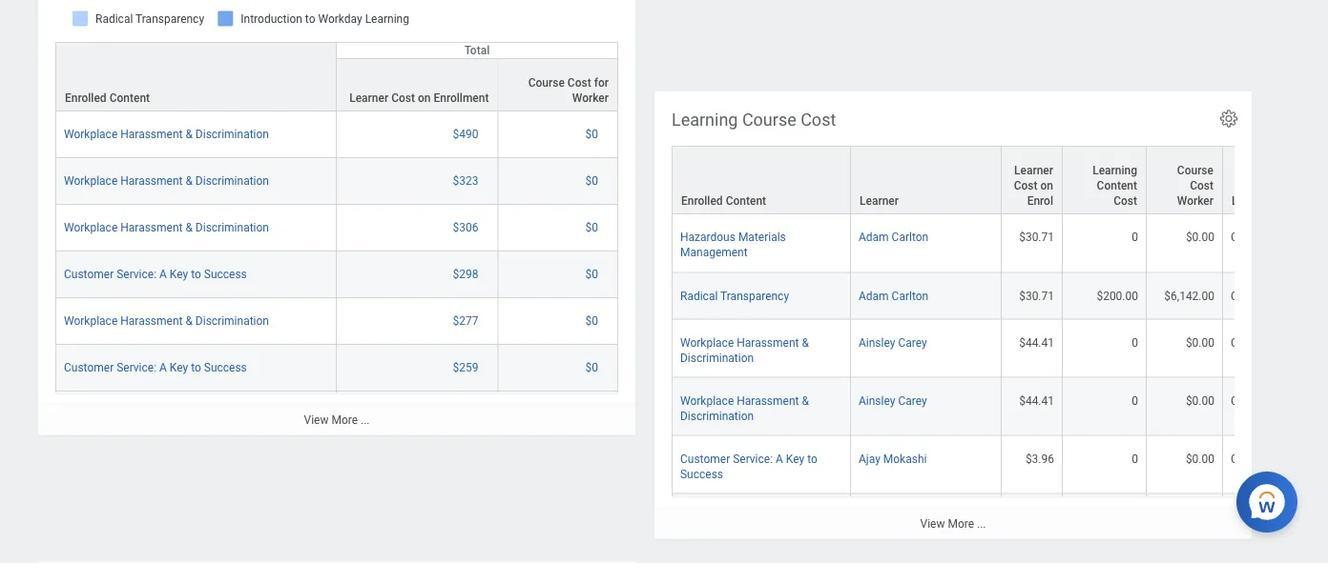 Task type: locate. For each thing, give the bounding box(es) containing it.
course offering for adam carlton link associated with hazardous materials management course offering element
[[1231, 231, 1311, 244]]

learner button
[[851, 147, 1001, 213]]

1 vertical spatial view more ...
[[920, 518, 986, 531]]

course cost worker column header
[[1147, 146, 1223, 215]]

2 adam from the top
[[859, 289, 889, 302]]

1 vertical spatial ainsley carey link
[[859, 390, 927, 407]]

0 vertical spatial enrolled content
[[65, 91, 150, 105]]

2 course offering from the top
[[1231, 289, 1311, 302]]

view
[[304, 414, 329, 427], [920, 518, 945, 531]]

0 horizontal spatial enrolled content button
[[56, 43, 336, 110]]

service:
[[117, 268, 157, 281], [117, 361, 157, 375], [733, 452, 773, 466]]

$0.00
[[1186, 231, 1215, 244], [1186, 336, 1215, 349], [1186, 394, 1215, 407], [1186, 452, 1215, 466]]

more inside course costs (over past 12 months) element
[[331, 414, 358, 427]]

1 $0 button from the top
[[585, 127, 601, 142]]

2 horizontal spatial learner
[[1014, 164, 1053, 177]]

0 vertical spatial carlton
[[892, 231, 928, 244]]

more
[[331, 414, 358, 427], [948, 518, 974, 531]]

& for $306
[[185, 221, 193, 234]]

more inside learning course cost element
[[948, 518, 974, 531]]

1 vertical spatial a
[[159, 361, 167, 375]]

1 vertical spatial more
[[948, 518, 974, 531]]

content
[[109, 91, 150, 105], [1097, 179, 1137, 192], [726, 194, 766, 208], [1279, 194, 1320, 208]]

0 vertical spatial adam carlton
[[859, 231, 928, 244]]

4 course offering from the top
[[1231, 394, 1311, 407]]

6 $0 from the top
[[585, 361, 598, 375]]

radical transparency link
[[680, 285, 789, 302]]

1 horizontal spatial on
[[1040, 179, 1053, 192]]

2 vertical spatial learning
[[1232, 194, 1276, 208]]

customer service: a key to success link inside learning course cost element
[[680, 448, 817, 481]]

more for view more ... link to the bottom
[[948, 518, 974, 531]]

1 vertical spatial enrolled content column header
[[672, 146, 851, 215]]

1 horizontal spatial ...
[[977, 518, 986, 531]]

0 horizontal spatial enrolled
[[65, 91, 107, 105]]

workplace for $277
[[64, 314, 118, 328]]

1 vertical spatial enrolled content
[[681, 194, 766, 208]]

row containing total
[[55, 42, 618, 112]]

offering for adam carlton link associated with hazardous materials management
[[1270, 231, 1311, 244]]

1 course offering element from the top
[[1231, 227, 1311, 244]]

1 vertical spatial adam
[[859, 289, 889, 302]]

service: inside learning course cost element
[[733, 452, 773, 466]]

learning content cost column header
[[1063, 146, 1147, 215]]

course offering for course offering element corresponding to ajay mokashi link
[[1231, 452, 1311, 466]]

1 horizontal spatial enrolled content button
[[673, 147, 850, 213]]

3 $0 from the top
[[585, 221, 598, 234]]

0 vertical spatial view more ...
[[304, 414, 370, 427]]

discrimination for $277
[[195, 314, 269, 328]]

0 vertical spatial customer
[[64, 268, 114, 281]]

enrolled content
[[65, 91, 150, 105], [681, 194, 766, 208]]

0 vertical spatial view more ... link
[[38, 404, 635, 436]]

$0
[[585, 127, 598, 141], [585, 174, 598, 188], [585, 221, 598, 234], [585, 268, 598, 281], [585, 314, 598, 328], [585, 361, 598, 375]]

1 adam from the top
[[859, 231, 889, 244]]

row containing radical transparency
[[672, 273, 1328, 319]]

0 vertical spatial key
[[170, 268, 188, 281]]

0 horizontal spatial learning
[[672, 110, 738, 130]]

learning course cost element
[[654, 91, 1328, 564]]

&
[[185, 127, 193, 141], [185, 174, 193, 188], [185, 221, 193, 234], [185, 314, 193, 328], [802, 336, 809, 349], [802, 394, 809, 407]]

enrollment
[[434, 91, 489, 105]]

discrimination
[[195, 127, 269, 141], [195, 174, 269, 188], [195, 221, 269, 234], [195, 314, 269, 328], [680, 351, 754, 364], [680, 409, 754, 423]]

...
[[361, 414, 370, 427], [977, 518, 986, 531]]

customer service: a key to success
[[64, 268, 247, 281], [64, 361, 247, 375], [680, 452, 817, 481]]

0 vertical spatial a
[[159, 268, 167, 281]]

course offering element for 2nd ainsley carey link
[[1231, 390, 1311, 407]]

0 vertical spatial enrolled
[[65, 91, 107, 105]]

... inside course costs (over past 12 months) element
[[361, 414, 370, 427]]

2 vertical spatial to
[[807, 452, 817, 466]]

5 $0 from the top
[[585, 314, 598, 328]]

1 vertical spatial $44.41
[[1019, 394, 1054, 407]]

2 vertical spatial a
[[776, 452, 783, 466]]

2 vertical spatial service:
[[733, 452, 773, 466]]

cost
[[568, 76, 591, 89], [391, 91, 415, 105], [801, 110, 836, 130], [1014, 179, 1038, 192], [1190, 179, 1214, 192], [1114, 194, 1137, 208]]

0 vertical spatial to
[[191, 268, 201, 281]]

1 vertical spatial on
[[1040, 179, 1053, 192]]

2 0 from the top
[[1132, 336, 1138, 349]]

1 horizontal spatial view more ... link
[[654, 508, 1252, 540]]

0 horizontal spatial view more ... link
[[38, 404, 635, 436]]

cost inside 'course cost worker'
[[1190, 179, 1214, 192]]

$0 button for $323
[[585, 173, 601, 189]]

worker down for
[[572, 91, 609, 105]]

1 adam carlton link from the top
[[859, 227, 928, 244]]

on for enrollment
[[418, 91, 431, 105]]

3 course offering element from the top
[[1231, 332, 1311, 349]]

2 course offering element from the top
[[1231, 285, 1311, 302]]

customer for $298
[[64, 268, 114, 281]]

2 $44.41 from the top
[[1019, 394, 1054, 407]]

2 vertical spatial customer service: a key to success
[[680, 452, 817, 481]]

4 course offering element from the top
[[1231, 390, 1311, 407]]

1 horizontal spatial enrolled
[[681, 194, 723, 208]]

ainsley carey
[[859, 336, 927, 349], [859, 394, 927, 407]]

course offering element for first ainsley carey link from the top
[[1231, 332, 1311, 349]]

0 vertical spatial enrolled content column header
[[55, 42, 337, 112]]

enrolled content column header
[[55, 42, 337, 112], [672, 146, 851, 215]]

hazardous materials management
[[680, 231, 786, 259]]

2 $0 from the top
[[585, 174, 598, 188]]

2 horizontal spatial learning
[[1232, 194, 1276, 208]]

1 vertical spatial learner
[[1014, 164, 1053, 177]]

6 $0 button from the top
[[585, 360, 601, 376]]

4 $0 button from the top
[[585, 267, 601, 282]]

view more ... link
[[38, 404, 635, 436], [654, 508, 1252, 540]]

1 $0 from the top
[[585, 127, 598, 141]]

1 horizontal spatial learning
[[1093, 164, 1137, 177]]

1 horizontal spatial worker
[[1177, 194, 1214, 208]]

total button
[[337, 43, 617, 58]]

1 vertical spatial ainsley
[[859, 394, 895, 407]]

0
[[1132, 231, 1138, 244], [1132, 336, 1138, 349], [1132, 394, 1138, 407], [1132, 452, 1138, 466]]

learner for learner cost on enrollment
[[349, 91, 388, 105]]

1 vertical spatial view
[[920, 518, 945, 531]]

key inside customer service: a key to success
[[786, 452, 804, 466]]

a
[[159, 268, 167, 281], [159, 361, 167, 375], [776, 452, 783, 466]]

view more ...
[[304, 414, 370, 427], [920, 518, 986, 531]]

row containing course cost for worker
[[55, 58, 618, 111]]

workplace harassment & discrimination link
[[64, 124, 269, 141], [64, 170, 269, 188], [64, 217, 269, 234], [64, 311, 269, 328], [680, 332, 809, 364], [680, 390, 809, 423]]

workplace harassment & discrimination
[[64, 127, 269, 141], [64, 174, 269, 188], [64, 221, 269, 234], [64, 314, 269, 328], [680, 336, 809, 364], [680, 394, 809, 423]]

customer service: a key to success for $298
[[64, 268, 247, 281]]

5 $0 button from the top
[[585, 314, 601, 329]]

course inside 'course cost worker'
[[1177, 164, 1214, 177]]

1 vertical spatial ainsley carey
[[859, 394, 927, 407]]

1 horizontal spatial learner
[[860, 194, 899, 208]]

2 vertical spatial customer service: a key to success link
[[680, 448, 817, 481]]

0 horizontal spatial worker
[[572, 91, 609, 105]]

3 offering from the top
[[1270, 336, 1311, 349]]

1 horizontal spatial enrolled content
[[681, 194, 766, 208]]

1 vertical spatial service:
[[117, 361, 157, 375]]

1 vertical spatial customer service: a key to success
[[64, 361, 247, 375]]

1 vertical spatial to
[[191, 361, 201, 375]]

5 course offering element from the top
[[1231, 448, 1311, 466]]

1 0 from the top
[[1132, 231, 1138, 244]]

& for $490
[[185, 127, 193, 141]]

harassment for $323
[[120, 174, 183, 188]]

course offering element
[[1231, 227, 1311, 244], [1231, 285, 1311, 302], [1231, 332, 1311, 349], [1231, 390, 1311, 407], [1231, 448, 1311, 466]]

1 vertical spatial ...
[[977, 518, 986, 531]]

enrolled content column header inside course costs (over past 12 months) element
[[55, 42, 337, 112]]

carlton
[[892, 231, 928, 244], [892, 289, 928, 302]]

2 offering from the top
[[1270, 289, 1311, 302]]

enrolled
[[65, 91, 107, 105], [681, 194, 723, 208]]

worker right 'learning content cost'
[[1177, 194, 1214, 208]]

0 vertical spatial adam carlton link
[[859, 227, 928, 244]]

row
[[55, 42, 618, 112], [55, 58, 618, 111], [55, 111, 618, 158], [672, 146, 1328, 215], [55, 158, 618, 205], [55, 205, 618, 252], [672, 214, 1328, 273], [55, 252, 618, 298], [672, 273, 1328, 319], [55, 298, 618, 345], [672, 319, 1328, 378], [55, 345, 618, 392], [672, 378, 1328, 436], [55, 392, 618, 439], [672, 436, 1328, 494], [672, 494, 1328, 553]]

2 carey from the top
[[898, 394, 927, 407]]

course cost for worker
[[528, 76, 609, 105]]

... for the topmost view more ... link
[[361, 414, 370, 427]]

$44.41
[[1019, 336, 1054, 349], [1019, 394, 1054, 407]]

4 0 from the top
[[1132, 452, 1138, 466]]

carey for first ainsley carey link from the top
[[898, 336, 927, 349]]

5 course offering from the top
[[1231, 452, 1311, 466]]

0 vertical spatial carey
[[898, 336, 927, 349]]

$30.71 for 0
[[1019, 231, 1054, 244]]

offering
[[1270, 231, 1311, 244], [1270, 289, 1311, 302], [1270, 336, 1311, 349], [1270, 394, 1311, 407], [1270, 452, 1311, 466]]

enrolled inside learning course cost element
[[681, 194, 723, 208]]

customer
[[64, 268, 114, 281], [64, 361, 114, 375], [680, 452, 730, 466]]

course offering element for adam carlton link associated with hazardous materials management
[[1231, 227, 1311, 244]]

3 $0 button from the top
[[585, 220, 601, 235]]

learning content t button
[[1223, 147, 1328, 213]]

0 vertical spatial enrolled content button
[[56, 43, 336, 110]]

key
[[170, 268, 188, 281], [170, 361, 188, 375], [786, 452, 804, 466]]

0 horizontal spatial view
[[304, 414, 329, 427]]

1 vertical spatial customer service: a key to success link
[[64, 357, 247, 375]]

on
[[418, 91, 431, 105], [1040, 179, 1053, 192]]

2 vertical spatial customer
[[680, 452, 730, 466]]

1 course offering from the top
[[1231, 231, 1311, 244]]

learner cost on enrol column header
[[1002, 146, 1063, 215]]

2 vertical spatial key
[[786, 452, 804, 466]]

1 vertical spatial success
[[204, 361, 247, 375]]

1 horizontal spatial more
[[948, 518, 974, 531]]

materials
[[738, 231, 786, 244]]

learning
[[672, 110, 738, 130], [1093, 164, 1137, 177], [1232, 194, 1276, 208]]

enrol
[[1027, 194, 1053, 208]]

& for $277
[[185, 314, 193, 328]]

0 horizontal spatial more
[[331, 414, 358, 427]]

0 vertical spatial more
[[331, 414, 358, 427]]

3 $0.00 from the top
[[1186, 394, 1215, 407]]

worker
[[572, 91, 609, 105], [1177, 194, 1214, 208]]

$44.41 for first ainsley carey link from the top
[[1019, 336, 1054, 349]]

$0 for $298
[[585, 268, 598, 281]]

0 vertical spatial ...
[[361, 414, 370, 427]]

workplace harassment & discrimination link for $490
[[64, 124, 269, 141]]

1 vertical spatial view more ... link
[[654, 508, 1252, 540]]

4 offering from the top
[[1270, 394, 1311, 407]]

1 vertical spatial carey
[[898, 394, 927, 407]]

0 vertical spatial view
[[304, 414, 329, 427]]

radical transparency
[[680, 289, 789, 302]]

0 horizontal spatial enrolled content
[[65, 91, 150, 105]]

cost inside course cost for worker
[[568, 76, 591, 89]]

learner cost on enrol
[[1014, 164, 1053, 208]]

0 for ajay mokashi link
[[1132, 452, 1138, 466]]

1 vertical spatial carlton
[[892, 289, 928, 302]]

to
[[191, 268, 201, 281], [191, 361, 201, 375], [807, 452, 817, 466]]

0 vertical spatial $30.71
[[1019, 231, 1054, 244]]

$0 button for $306
[[585, 220, 601, 235]]

course cost worker
[[1177, 164, 1214, 208]]

0 vertical spatial adam
[[859, 231, 889, 244]]

1 vertical spatial $30.71
[[1019, 289, 1054, 302]]

0 vertical spatial on
[[418, 91, 431, 105]]

0 vertical spatial learner
[[349, 91, 388, 105]]

course
[[528, 76, 565, 89], [742, 110, 796, 130], [1177, 164, 1214, 177], [1231, 231, 1267, 244], [1231, 289, 1267, 302], [1231, 336, 1267, 349], [1231, 394, 1267, 407], [1231, 452, 1267, 466]]

$490
[[453, 127, 478, 141]]

on left enrollment
[[418, 91, 431, 105]]

1 ainsley carey link from the top
[[859, 332, 927, 349]]

learner inside course costs (over past 12 months) element
[[349, 91, 388, 105]]

1 horizontal spatial enrolled content column header
[[672, 146, 851, 215]]

2 vertical spatial learner
[[860, 194, 899, 208]]

0 vertical spatial $44.41
[[1019, 336, 1054, 349]]

$30.71
[[1019, 231, 1054, 244], [1019, 289, 1054, 302]]

course offering element for adam carlton link for radical transparency
[[1231, 285, 1311, 302]]

adam carlton link for radical transparency
[[859, 285, 928, 302]]

0 vertical spatial learning
[[672, 110, 738, 130]]

0 horizontal spatial view more ...
[[304, 414, 370, 427]]

offering for 2nd ainsley carey link
[[1270, 394, 1311, 407]]

1 horizontal spatial view
[[920, 518, 945, 531]]

adam carlton
[[859, 231, 928, 244], [859, 289, 928, 302]]

1 vertical spatial adam carlton link
[[859, 285, 928, 302]]

2 adam carlton from the top
[[859, 289, 928, 302]]

learner cost on enrollment
[[349, 91, 489, 105]]

learning content t
[[1232, 194, 1328, 208]]

customer service: a key to success link
[[64, 264, 247, 281], [64, 357, 247, 375], [680, 448, 817, 481]]

course costs (over past 12 months) element
[[38, 0, 635, 564]]

view inside learning course cost element
[[920, 518, 945, 531]]

1 $44.41 from the top
[[1019, 336, 1054, 349]]

3 0 from the top
[[1132, 394, 1138, 407]]

workplace for $490
[[64, 127, 118, 141]]

1 carey from the top
[[898, 336, 927, 349]]

2 $0 button from the top
[[585, 173, 601, 189]]

learner column header
[[851, 146, 1002, 215]]

ainsley carey link
[[859, 332, 927, 349], [859, 390, 927, 407]]

0 vertical spatial ainsley carey
[[859, 336, 927, 349]]

0 vertical spatial customer service: a key to success
[[64, 268, 247, 281]]

2 vertical spatial success
[[680, 468, 723, 481]]

1 vertical spatial customer
[[64, 361, 114, 375]]

1 vertical spatial adam carlton
[[859, 289, 928, 302]]

1 adam carlton from the top
[[859, 231, 928, 244]]

adam for hazardous materials management
[[859, 231, 889, 244]]

0 vertical spatial service:
[[117, 268, 157, 281]]

success
[[204, 268, 247, 281], [204, 361, 247, 375], [680, 468, 723, 481]]

course offering
[[1231, 231, 1311, 244], [1231, 289, 1311, 302], [1231, 336, 1311, 349], [1231, 394, 1311, 407], [1231, 452, 1311, 466]]

cost inside learner cost on enrol
[[1014, 179, 1038, 192]]

5 offering from the top
[[1270, 452, 1311, 466]]

cost for learner cost on enrollment
[[391, 91, 415, 105]]

workplace
[[64, 127, 118, 141], [64, 174, 118, 188], [64, 221, 118, 234], [64, 314, 118, 328], [680, 336, 734, 349], [680, 394, 734, 407]]

0 vertical spatial ainsley carey link
[[859, 332, 927, 349]]

carey
[[898, 336, 927, 349], [898, 394, 927, 407]]

enrolled content button
[[56, 43, 336, 110], [673, 147, 850, 213]]

0 vertical spatial worker
[[572, 91, 609, 105]]

on up enrol
[[1040, 179, 1053, 192]]

ainsley
[[859, 336, 895, 349], [859, 394, 895, 407]]

0 vertical spatial customer service: a key to success link
[[64, 264, 247, 281]]

1 vertical spatial worker
[[1177, 194, 1214, 208]]

learning inside popup button
[[1232, 194, 1276, 208]]

1 vertical spatial learning
[[1093, 164, 1137, 177]]

adam
[[859, 231, 889, 244], [859, 289, 889, 302]]

4 $0 from the top
[[585, 268, 598, 281]]

... inside learning course cost element
[[977, 518, 986, 531]]

content inside popup button
[[1279, 194, 1320, 208]]

1 vertical spatial enrolled
[[681, 194, 723, 208]]

0 horizontal spatial ...
[[361, 414, 370, 427]]

cell
[[55, 392, 337, 439], [337, 392, 498, 439], [498, 392, 618, 439], [672, 494, 851, 553], [851, 494, 1002, 553], [1002, 494, 1063, 553], [1063, 494, 1147, 553], [1147, 494, 1223, 553], [1223, 494, 1328, 553]]

radical
[[680, 289, 718, 302]]

1 horizontal spatial view more ...
[[920, 518, 986, 531]]

1 carlton from the top
[[892, 231, 928, 244]]

0 for 2nd ainsley carey link
[[1132, 394, 1138, 407]]

$44.41 for 2nd ainsley carey link
[[1019, 394, 1054, 407]]

$30.71 left $200.00
[[1019, 289, 1054, 302]]

0 horizontal spatial enrolled content column header
[[55, 42, 337, 112]]

1 offering from the top
[[1270, 231, 1311, 244]]

2 carlton from the top
[[892, 289, 928, 302]]

3 course offering from the top
[[1231, 336, 1311, 349]]

learning inside "popup button"
[[1093, 164, 1137, 177]]

for
[[594, 76, 609, 89]]

... for view more ... link to the bottom
[[977, 518, 986, 531]]

enrolled content inside learning course cost element
[[681, 194, 766, 208]]

2 $30.71 from the top
[[1019, 289, 1054, 302]]

$0 button
[[585, 127, 601, 142], [585, 173, 601, 189], [585, 220, 601, 235], [585, 267, 601, 282], [585, 314, 601, 329], [585, 360, 601, 376]]

adam carlton link
[[859, 227, 928, 244], [859, 285, 928, 302]]

2 ainsley carey from the top
[[859, 394, 927, 407]]

adam carlton link for hazardous materials management
[[859, 227, 928, 244]]

offering for adam carlton link for radical transparency
[[1270, 289, 1311, 302]]

learner
[[349, 91, 388, 105], [1014, 164, 1053, 177], [860, 194, 899, 208]]

on inside learner cost on enrol
[[1040, 179, 1053, 192]]

workplace harassment & discrimination link for $277
[[64, 311, 269, 328]]

0 horizontal spatial on
[[418, 91, 431, 105]]

$306 button
[[453, 220, 481, 235]]

learner inside learner cost on enrol
[[1014, 164, 1053, 177]]

$30.71 down enrol
[[1019, 231, 1054, 244]]

1 vertical spatial key
[[170, 361, 188, 375]]

2 ainsley from the top
[[859, 394, 895, 407]]

harassment
[[120, 127, 183, 141], [120, 174, 183, 188], [120, 221, 183, 234], [120, 314, 183, 328], [737, 336, 799, 349], [737, 394, 799, 407]]

0 horizontal spatial learner
[[349, 91, 388, 105]]

configure learning course cost image
[[1218, 108, 1239, 129]]

1 $30.71 from the top
[[1019, 231, 1054, 244]]

0 vertical spatial ainsley
[[859, 336, 895, 349]]

0 vertical spatial success
[[204, 268, 247, 281]]

$3.96
[[1025, 452, 1054, 466]]

2 adam carlton link from the top
[[859, 285, 928, 302]]



Task type: describe. For each thing, give the bounding box(es) containing it.
carey for 2nd ainsley carey link
[[898, 394, 927, 407]]

workplace for $323
[[64, 174, 118, 188]]

a for $259
[[159, 361, 167, 375]]

2 $0.00 from the top
[[1186, 336, 1215, 349]]

course cost worker button
[[1147, 147, 1222, 213]]

course offering element for ajay mokashi link
[[1231, 448, 1311, 466]]

success inside learning course cost element
[[680, 468, 723, 481]]

offering for first ainsley carey link from the top
[[1270, 336, 1311, 349]]

adam for radical transparency
[[859, 289, 889, 302]]

a for $298
[[159, 268, 167, 281]]

success for $259
[[204, 361, 247, 375]]

ajay
[[859, 452, 880, 466]]

success for $298
[[204, 268, 247, 281]]

key for $298
[[170, 268, 188, 281]]

1 ainsley from the top
[[859, 336, 895, 349]]

management
[[680, 246, 748, 259]]

workplace for $306
[[64, 221, 118, 234]]

content inside 'learning content cost'
[[1097, 179, 1137, 192]]

transparency
[[720, 289, 789, 302]]

enrolled content inside course costs (over past 12 months) element
[[65, 91, 150, 105]]

carlton for hazardous materials management
[[892, 231, 928, 244]]

1 ainsley carey from the top
[[859, 336, 927, 349]]

learning content cost
[[1093, 164, 1137, 208]]

$259 button
[[453, 360, 481, 376]]

$306
[[453, 221, 478, 234]]

4 $0.00 from the top
[[1186, 452, 1215, 466]]

workplace harassment & discrimination for $490
[[64, 127, 269, 141]]

learner cost on enrollment button
[[337, 59, 498, 110]]

enrolled content column header for "row" containing total
[[55, 42, 337, 112]]

$490 button
[[453, 127, 481, 142]]

more for the topmost view more ... link
[[331, 414, 358, 427]]

carlton for radical transparency
[[892, 289, 928, 302]]

workplace harassment & discrimination for $323
[[64, 174, 269, 188]]

hazardous
[[680, 231, 736, 244]]

learning content cost button
[[1063, 147, 1146, 213]]

enrolled content column header for "row" containing learner cost on enrol
[[672, 146, 851, 215]]

$0 button for $259
[[585, 360, 601, 376]]

$0 for $277
[[585, 314, 598, 328]]

total
[[464, 44, 490, 57]]

enrolled inside course costs (over past 12 months) element
[[65, 91, 107, 105]]

$0 button for $277
[[585, 314, 601, 329]]

mokashi
[[883, 452, 927, 466]]

customer service: a key to success for $259
[[64, 361, 247, 375]]

discrimination for $323
[[195, 174, 269, 188]]

course offering for course offering element corresponding to 2nd ainsley carey link
[[1231, 394, 1311, 407]]

customer service: a key to success link for $298
[[64, 264, 247, 281]]

$277 button
[[453, 314, 481, 329]]

workplace harassment & discrimination for $277
[[64, 314, 269, 328]]

learner for learner cost on enrol
[[1014, 164, 1053, 177]]

ajay mokashi
[[859, 452, 927, 466]]

view more ... inside learning course cost element
[[920, 518, 986, 531]]

$323
[[453, 174, 478, 188]]

$298 button
[[453, 267, 481, 282]]

$259
[[453, 361, 478, 375]]

1 vertical spatial enrolled content button
[[673, 147, 850, 213]]

$277
[[453, 314, 478, 328]]

$0 for $323
[[585, 174, 598, 188]]

adam carlton for hazardous materials management
[[859, 231, 928, 244]]

$200.00
[[1097, 289, 1138, 302]]

cost for learner cost on enrol
[[1014, 179, 1038, 192]]

ajay mokashi link
[[859, 448, 927, 466]]

discrimination for $490
[[195, 127, 269, 141]]

adam carlton for radical transparency
[[859, 289, 928, 302]]

workplace harassment & discrimination link for $306
[[64, 217, 269, 234]]

$0 for $259
[[585, 361, 598, 375]]

harassment for $306
[[120, 221, 183, 234]]

discrimination for $306
[[195, 221, 269, 234]]

on for enrol
[[1040, 179, 1053, 192]]

t
[[1322, 194, 1328, 208]]

row containing hazardous materials management
[[672, 214, 1328, 273]]

& for $323
[[185, 174, 193, 188]]

customer for $259
[[64, 361, 114, 375]]

$298
[[453, 268, 478, 281]]

to inside customer service: a key to success
[[807, 452, 817, 466]]

$0 button for $298
[[585, 267, 601, 282]]

course offering for adam carlton link for radical transparency course offering element
[[1231, 289, 1311, 302]]

learning for learning content t
[[1232, 194, 1276, 208]]

view more ... inside course costs (over past 12 months) element
[[304, 414, 370, 427]]

workplace harassment & discrimination link for $323
[[64, 170, 269, 188]]

service: for $298
[[117, 268, 157, 281]]

1 $0.00 from the top
[[1186, 231, 1215, 244]]

worker inside course cost for worker
[[572, 91, 609, 105]]

learning course cost
[[672, 110, 836, 130]]

worker inside popup button
[[1177, 194, 1214, 208]]

course inside course cost for worker
[[528, 76, 565, 89]]

harassment for $277
[[120, 314, 183, 328]]

0 for adam carlton link associated with hazardous materials management
[[1132, 231, 1138, 244]]

customer service: a key to success link for $259
[[64, 357, 247, 375]]

key for $259
[[170, 361, 188, 375]]

cost for course cost worker
[[1190, 179, 1214, 192]]

$323 button
[[453, 173, 481, 189]]

cost for course cost for worker
[[568, 76, 591, 89]]

$0 for $490
[[585, 127, 598, 141]]

$6,142.00
[[1164, 289, 1215, 302]]

workplace harassment & discrimination for $306
[[64, 221, 269, 234]]

learning for learning content cost
[[1093, 164, 1137, 177]]

to for $259
[[191, 361, 201, 375]]

harassment for $490
[[120, 127, 183, 141]]

offering for ajay mokashi link
[[1270, 452, 1311, 466]]

course cost for worker button
[[498, 59, 617, 110]]

$30.71 for $200.00
[[1019, 289, 1054, 302]]

$0 for $306
[[585, 221, 598, 234]]

to for $298
[[191, 268, 201, 281]]

customer inside customer service: a key to success
[[680, 452, 730, 466]]

0 for first ainsley carey link from the top
[[1132, 336, 1138, 349]]

learning for learning course cost
[[672, 110, 738, 130]]

2 ainsley carey link from the top
[[859, 390, 927, 407]]

hazardous materials management link
[[680, 227, 786, 259]]

$0 button for $490
[[585, 127, 601, 142]]

view inside course costs (over past 12 months) element
[[304, 414, 329, 427]]

cost inside 'learning content cost'
[[1114, 194, 1137, 208]]

customer service: a key to success inside learning course cost element
[[680, 452, 817, 481]]

learner cost on enrol button
[[1002, 147, 1062, 213]]

content inside course costs (over past 12 months) element
[[109, 91, 150, 105]]

row containing learner cost on enrol
[[672, 146, 1328, 215]]

course offering for course offering element for first ainsley carey link from the top
[[1231, 336, 1311, 349]]

service: for $259
[[117, 361, 157, 375]]



Task type: vqa. For each thing, say whether or not it's contained in the screenshot.
the topmost DATE
no



